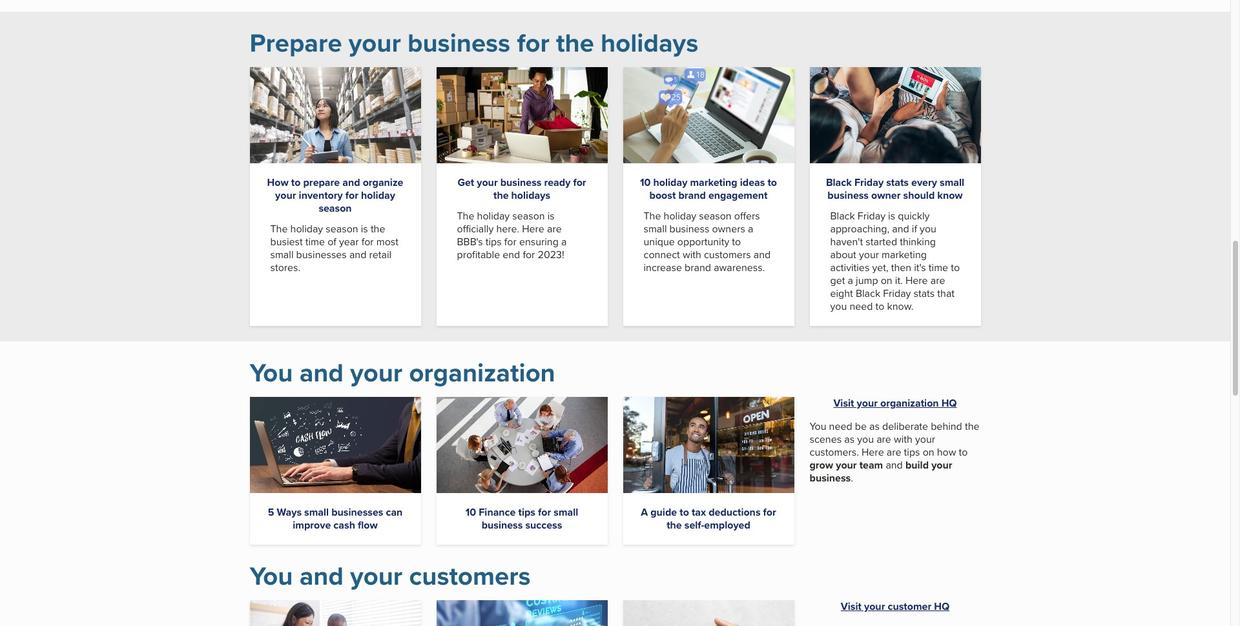 Task type: vqa. For each thing, say whether or not it's contained in the screenshot.


Task type: describe. For each thing, give the bounding box(es) containing it.
jump
[[856, 273, 878, 288]]

employed
[[705, 518, 751, 533]]

yet,
[[873, 260, 889, 275]]

and inside you need be as deliberate behind the scenes as you are with your customers. here are tips on how to grow your team and
[[886, 458, 903, 473]]

here inside get your business ready for the holidays the holiday season is officially here. here are bbb's tips for ensuring a profitable end for 2023!
[[522, 222, 545, 237]]

1 horizontal spatial holidays
[[601, 24, 699, 62]]

customers.
[[810, 445, 859, 460]]

year
[[339, 235, 359, 249]]

the inside get your business ready for the holidays the holiday season is officially here. here are bbb's tips for ensuring a profitable end for 2023!
[[494, 188, 509, 203]]

build
[[906, 458, 929, 473]]

the inside 10 holiday marketing ideas to boost brand engagement the holiday season offers small business owners a unique opportunity to connect with customers and increase brand awareness.
[[644, 209, 661, 224]]

2023!
[[538, 248, 565, 262]]

with inside you need be as deliberate behind the scenes as you are with your customers. here are tips on how to grow your team and
[[894, 432, 913, 447]]

10 for 10 holiday marketing ideas to boost brand engagement the holiday season offers small business owners a unique opportunity to connect with customers and increase brand awareness.
[[640, 175, 651, 190]]

1 horizontal spatial stats
[[914, 286, 935, 301]]

ready
[[544, 175, 571, 190]]

opportunity
[[678, 235, 730, 249]]

1 horizontal spatial organization
[[881, 396, 939, 411]]

season down how to prepare and organize your inventory for holiday season link
[[326, 222, 358, 237]]

10 holiday marketing ideas to boost brand engagement the holiday season offers small business owners a unique opportunity to connect with customers and increase brand awareness.
[[640, 175, 777, 275]]

two female friends drinking coffee and shopping online image
[[810, 67, 981, 164]]

are inside get your business ready for the holidays the holiday season is officially here. here are bbb's tips for ensuring a profitable end for 2023!
[[547, 222, 562, 237]]

flow
[[358, 518, 378, 533]]

stores.
[[270, 260, 301, 275]]

small inside how to prepare and organize your inventory for holiday season the holiday season is the busiest time of year for most small businesses and retail stores.
[[270, 248, 294, 262]]

improve
[[293, 518, 331, 533]]

businessman working on laptop with cash flow  inscription, modern business concept image
[[250, 397, 421, 494]]

bbb's
[[457, 235, 483, 249]]

hand hold loyalty card template with rounded corners image
[[623, 601, 794, 627]]

ensuring
[[519, 235, 559, 249]]

how to prepare and organize your inventory for holiday season the holiday season is the busiest time of year for most small businesses and retail stores.
[[267, 175, 403, 275]]

10 holiday marketing ideas to boost brand engagement link
[[640, 175, 777, 203]]

the inside you need be as deliberate behind the scenes as you are with your customers. here are tips on how to grow your team and
[[965, 419, 980, 434]]

owners
[[712, 222, 746, 237]]

to left know.
[[876, 299, 885, 314]]

build your business
[[810, 458, 953, 486]]

grow
[[810, 458, 834, 473]]

holiday left of
[[290, 222, 323, 237]]

0 vertical spatial black
[[826, 175, 852, 190]]

your inside get your business ready for the holidays the holiday season is officially here. here are bbb's tips for ensuring a profitable end for 2023!
[[477, 175, 498, 190]]

visit your organization hq link
[[834, 396, 957, 411]]

the inside how to prepare and organize your inventory for holiday season the holiday season is the busiest time of year for most small businesses and retail stores.
[[270, 222, 288, 237]]

with inside 10 holiday marketing ideas to boost brand engagement the holiday season offers small business owners a unique opportunity to connect with customers and increase brand awareness.
[[683, 248, 702, 262]]

finance
[[479, 505, 516, 520]]

visit for visit your customer hq
[[841, 600, 862, 615]]

be
[[855, 419, 867, 434]]

here.
[[496, 222, 520, 237]]

season inside 10 holiday marketing ideas to boost brand engagement the holiday season offers small business owners a unique opportunity to connect with customers and increase brand awareness.
[[699, 209, 732, 224]]

a inside get your business ready for the holidays the holiday season is officially here. here are bbb's tips for ensuring a profitable end for 2023!
[[561, 235, 567, 249]]

visit your customer hq link
[[841, 600, 950, 615]]

a guide to tax deductions for the self-employed
[[641, 505, 777, 533]]

and inside 10 holiday marketing ideas to boost brand engagement the holiday season offers small business owners a unique opportunity to connect with customers and increase brand awareness.
[[754, 248, 771, 262]]

started
[[866, 235, 898, 249]]

customers inside 10 holiday marketing ideas to boost brand engagement the holiday season offers small business owners a unique opportunity to connect with customers and increase brand awareness.
[[704, 248, 751, 262]]

it's
[[914, 260, 926, 275]]

black friday stats every small business owner should know black friday is quickly approaching, and if you haven't started thinking about your marketing activities yet, then it's time to get a jump on it. here are eight black friday stats that you need to know.
[[826, 175, 965, 314]]

visit your organization hq
[[834, 396, 957, 411]]

haven't
[[831, 235, 863, 249]]

you and your customers
[[250, 558, 531, 596]]

can
[[386, 505, 403, 520]]

the inside a guide to tax deductions for the self-employed
[[667, 518, 682, 533]]

that
[[938, 286, 955, 301]]

you for you and your customers
[[250, 558, 293, 596]]

need inside black friday stats every small business owner should know black friday is quickly approaching, and if you haven't started thinking about your marketing activities yet, then it's time to get a jump on it. here are eight black friday stats that you need to know.
[[850, 299, 873, 314]]

marketing inside black friday stats every small business owner should know black friday is quickly approaching, and if you haven't started thinking about your marketing activities yet, then it's time to get a jump on it. here are eight black friday stats that you need to know.
[[882, 248, 927, 262]]

marketing inside 10 holiday marketing ideas to boost brand engagement the holiday season offers small business owners a unique opportunity to connect with customers and increase brand awareness.
[[690, 175, 738, 190]]

retail
[[369, 248, 392, 262]]

of
[[328, 235, 337, 249]]

approaching,
[[831, 222, 890, 237]]

profitable
[[457, 248, 500, 262]]

hq for visit your customer hq
[[934, 600, 950, 615]]

thinking
[[900, 235, 936, 249]]

every
[[912, 175, 937, 190]]

business inside black friday stats every small business owner should know black friday is quickly approaching, and if you haven't started thinking about your marketing activities yet, then it's time to get a jump on it. here are eight black friday stats that you need to know.
[[828, 188, 869, 203]]

10 finance tips for small business success
[[466, 505, 579, 533]]

a
[[641, 505, 648, 520]]

prepare
[[250, 24, 342, 62]]

need inside you need be as deliberate behind the scenes as you are with your customers. here are tips on how to grow your team and
[[829, 419, 853, 434]]

5
[[268, 505, 274, 520]]

time inside how to prepare and organize your inventory for holiday season the holiday season is the busiest time of year for most small businesses and retail stores.
[[306, 235, 325, 249]]

time inside black friday stats every small business owner should know black friday is quickly approaching, and if you haven't started thinking about your marketing activities yet, then it's time to get a jump on it. here are eight black friday stats that you need to know.
[[929, 260, 949, 275]]

small inside 10 holiday marketing ideas to boost brand engagement the holiday season offers small business owners a unique opportunity to connect with customers and increase brand awareness.
[[644, 222, 667, 237]]

small inside the 5 ways small businesses can improve cash flow
[[304, 505, 329, 520]]

a inside 10 holiday marketing ideas to boost brand engagement the holiday season offers small business owners a unique opportunity to connect with customers and increase brand awareness.
[[748, 222, 754, 237]]

visit your customer hq
[[841, 600, 950, 615]]

unique
[[644, 235, 675, 249]]

ideas
[[740, 175, 765, 190]]

guide
[[651, 505, 677, 520]]

increase
[[644, 260, 682, 275]]

small inside black friday stats every small business owner should know black friday is quickly approaching, and if you haven't started thinking about your marketing activities yet, then it's time to get a jump on it. here are eight black friday stats that you need to know.
[[940, 175, 965, 190]]

connect
[[644, 248, 680, 262]]

season down prepare
[[319, 201, 352, 216]]

business inside get your business ready for the holidays the holiday season is officially here. here are bbb's tips for ensuring a profitable end for 2023!
[[501, 175, 542, 190]]

1 vertical spatial friday
[[858, 209, 886, 224]]

should
[[904, 188, 935, 203]]

2 vertical spatial black
[[856, 286, 881, 301]]

it.
[[895, 273, 903, 288]]

you for you need be as deliberate behind the scenes as you are with your customers. here are tips on how to grow your team and
[[810, 419, 827, 434]]

prepare your business for the holidays
[[250, 24, 699, 62]]

0 horizontal spatial you
[[831, 299, 847, 314]]

holiday inside get your business ready for the holidays the holiday season is officially here. here are bbb's tips for ensuring a profitable end for 2023!
[[477, 209, 510, 224]]

officially
[[457, 222, 494, 237]]

0 horizontal spatial as
[[845, 432, 855, 447]]

boost
[[650, 188, 676, 203]]

how
[[267, 175, 289, 190]]

the inside get your business ready for the holidays the holiday season is officially here. here are bbb's tips for ensuring a profitable end for 2023!
[[457, 209, 475, 224]]

get
[[831, 273, 845, 288]]

visit for visit your organization hq
[[834, 396, 854, 411]]

0 vertical spatial stats
[[887, 175, 909, 190]]

how to prepare and organize your inventory for holiday season link
[[267, 175, 403, 216]]

10 finance tips for small business success link
[[466, 505, 579, 533]]

scenes
[[810, 432, 842, 447]]

end
[[503, 248, 520, 262]]

about
[[831, 248, 857, 262]]

you for you and your organization
[[250, 354, 293, 392]]

business inside build your business
[[810, 471, 851, 486]]

organize
[[363, 175, 403, 190]]

are inside black friday stats every small business owner should know black friday is quickly approaching, and if you haven't started thinking about your marketing activities yet, then it's time to get a jump on it. here are eight black friday stats that you need to know.
[[931, 273, 946, 288]]

how
[[937, 445, 957, 460]]

10 for 10 finance tips for small business success
[[466, 505, 476, 520]]

behind
[[931, 419, 963, 434]]

holidays inside get your business ready for the holidays the holiday season is officially here. here are bbb's tips for ensuring a profitable end for 2023!
[[511, 188, 551, 203]]

your inside how to prepare and organize your inventory for holiday season the holiday season is the busiest time of year for most small businesses and retail stores.
[[275, 188, 296, 203]]



Task type: locate. For each thing, give the bounding box(es) containing it.
small
[[940, 175, 965, 190], [644, 222, 667, 237], [270, 248, 294, 262], [304, 505, 329, 520], [554, 505, 579, 520]]

on inside you need be as deliberate behind the scenes as you are with your customers. here are tips on how to grow your team and
[[923, 445, 935, 460]]

1 horizontal spatial you
[[858, 432, 874, 447]]

1 horizontal spatial time
[[929, 260, 949, 275]]

10
[[640, 175, 651, 190], [466, 505, 476, 520]]

get your business ready for the holidays link
[[458, 175, 586, 203]]

is inside black friday stats every small business owner should know black friday is quickly approaching, and if you haven't started thinking about your marketing activities yet, then it's time to get a jump on it. here are eight black friday stats that you need to know.
[[889, 209, 896, 224]]

0 horizontal spatial with
[[683, 248, 702, 262]]

you down 'get'
[[831, 299, 847, 314]]

hq up 'behind'
[[942, 396, 957, 411]]

a right ensuring
[[561, 235, 567, 249]]

0 vertical spatial brand
[[679, 188, 706, 203]]

0 horizontal spatial here
[[522, 222, 545, 237]]

0 vertical spatial visit
[[834, 396, 854, 411]]

to
[[291, 175, 301, 190], [768, 175, 777, 190], [732, 235, 741, 249], [951, 260, 960, 275], [876, 299, 885, 314], [959, 445, 968, 460], [680, 505, 689, 520]]

the
[[556, 24, 594, 62], [494, 188, 509, 203], [371, 222, 385, 237], [965, 419, 980, 434], [667, 518, 682, 533]]

tips for with
[[904, 445, 920, 460]]

1 vertical spatial here
[[906, 273, 928, 288]]

on inside black friday stats every small business owner should know black friday is quickly approaching, and if you haven't started thinking about your marketing activities yet, then it's time to get a jump on it. here are eight black friday stats that you need to know.
[[881, 273, 893, 288]]

friday down then
[[883, 286, 911, 301]]

to up that in the right top of the page
[[951, 260, 960, 275]]

1 vertical spatial you
[[831, 299, 847, 314]]

the up the bbb's
[[457, 209, 475, 224]]

you and your organization
[[250, 354, 556, 392]]

0 vertical spatial tips
[[486, 235, 502, 249]]

hq for visit your organization hq
[[942, 396, 957, 411]]

with up build
[[894, 432, 913, 447]]

customers down owners
[[704, 248, 751, 262]]

offers
[[734, 209, 760, 224]]

are right be on the bottom
[[877, 432, 892, 447]]

1 vertical spatial brand
[[685, 260, 711, 275]]

and inside black friday stats every small business owner should know black friday is quickly approaching, and if you haven't started thinking about your marketing activities yet, then it's time to get a jump on it. here are eight black friday stats that you need to know.
[[892, 222, 910, 237]]

1 horizontal spatial customers
[[704, 248, 751, 262]]

2 vertical spatial you
[[250, 558, 293, 596]]

1 vertical spatial on
[[923, 445, 935, 460]]

1 horizontal spatial on
[[923, 445, 935, 460]]

candid of young attractive asian woman auditor or trainee staff work looking up stocktaking inventory in warehouse store by computer tablet with wide angle view. asian owner or small business concept. image
[[250, 67, 421, 164]]

on
[[881, 273, 893, 288], [923, 445, 935, 460]]

0 vertical spatial customers
[[704, 248, 751, 262]]

then
[[892, 260, 912, 275]]

organization
[[409, 354, 556, 392], [881, 396, 939, 411]]

is inside how to prepare and organize your inventory for holiday season the holiday season is the busiest time of year for most small businesses and retail stores.
[[361, 222, 368, 237]]

stats left that in the right top of the page
[[914, 286, 935, 301]]

tips left end
[[486, 235, 502, 249]]

holiday
[[654, 175, 688, 190], [361, 188, 395, 203], [477, 209, 510, 224], [664, 209, 697, 224], [290, 222, 323, 237]]

season inside get your business ready for the holidays the holiday season is officially here. here are bbb's tips for ensuring a profitable end for 2023!
[[513, 209, 545, 224]]

0 vertical spatial time
[[306, 235, 325, 249]]

1 vertical spatial need
[[829, 419, 853, 434]]

business inside 10 finance tips for small business success
[[482, 518, 523, 533]]

2 vertical spatial you
[[858, 432, 874, 447]]

as left be on the bottom
[[845, 432, 855, 447]]

5 ways small businesses can improve cash flow
[[268, 505, 403, 533]]

1 horizontal spatial a
[[748, 222, 754, 237]]

know.
[[888, 299, 914, 314]]

prepare
[[303, 175, 340, 190]]

tax
[[692, 505, 706, 520]]

friday down owner
[[858, 209, 886, 224]]

to inside you need be as deliberate behind the scenes as you are with your customers. here are tips on how to grow your team and
[[959, 445, 968, 460]]

are up "2023!"
[[547, 222, 562, 237]]

is down owner
[[889, 209, 896, 224]]

1 horizontal spatial marketing
[[882, 248, 927, 262]]

1 vertical spatial hq
[[934, 600, 950, 615]]

here
[[522, 222, 545, 237], [906, 273, 928, 288], [862, 445, 884, 460]]

0 horizontal spatial organization
[[409, 354, 556, 392]]

to inside a guide to tax deductions for the self-employed
[[680, 505, 689, 520]]

high angle view of business people discussing in a meeting while sitting at conference table. businesswomen and businessmen using digital tablet and computer while analyzing financial data.  aerial shot taken from directly above the table. image
[[436, 397, 608, 494]]

2 horizontal spatial a
[[848, 273, 854, 288]]

0 vertical spatial on
[[881, 273, 893, 288]]

business inside 10 holiday marketing ideas to boost brand engagement the holiday season offers small business owners a unique opportunity to connect with customers and increase brand awareness.
[[670, 222, 710, 237]]

eight
[[831, 286, 853, 301]]

1 vertical spatial time
[[929, 260, 949, 275]]

stats
[[887, 175, 909, 190], [914, 286, 935, 301]]

2 horizontal spatial you
[[920, 222, 937, 237]]

deliberate
[[883, 419, 929, 434]]

activities
[[831, 260, 870, 275]]

black left owner
[[826, 175, 852, 190]]

1 vertical spatial tips
[[904, 445, 920, 460]]

visit
[[834, 396, 854, 411], [841, 600, 862, 615]]

0 horizontal spatial tips
[[486, 235, 502, 249]]

brand
[[679, 188, 706, 203], [685, 260, 711, 275]]

ways
[[277, 505, 302, 520]]

0 horizontal spatial the
[[270, 222, 288, 237]]

the inside how to prepare and organize your inventory for holiday season the holiday season is the busiest time of year for most small businesses and retail stores.
[[371, 222, 385, 237]]

for
[[517, 24, 550, 62], [573, 175, 586, 190], [346, 188, 359, 203], [362, 235, 374, 249], [505, 235, 517, 249], [523, 248, 535, 262], [538, 505, 551, 520], [763, 505, 777, 520]]

cash
[[334, 518, 355, 533]]

1 horizontal spatial tips
[[519, 505, 536, 520]]

with right connect
[[683, 248, 702, 262]]

holiday up most
[[361, 188, 395, 203]]

tips for officially
[[486, 235, 502, 249]]

0 vertical spatial marketing
[[690, 175, 738, 190]]

tips inside 10 finance tips for small business success
[[519, 505, 536, 520]]

with
[[683, 248, 702, 262], [894, 432, 913, 447]]

self-
[[685, 518, 705, 533]]

2 vertical spatial friday
[[883, 286, 911, 301]]

marketing
[[690, 175, 738, 190], [882, 248, 927, 262]]

0 horizontal spatial is
[[361, 222, 368, 237]]

you inside you need be as deliberate behind the scenes as you are with your customers. here are tips on how to grow your team and
[[858, 432, 874, 447]]

a inside black friday stats every small business owner should know black friday is quickly approaching, and if you haven't started thinking about your marketing activities yet, then it's time to get a jump on it. here are eight black friday stats that you need to know.
[[848, 273, 854, 288]]

the
[[457, 209, 475, 224], [644, 209, 661, 224], [270, 222, 288, 237]]

busiest
[[270, 235, 303, 249]]

to inside how to prepare and organize your inventory for holiday season the holiday season is the busiest time of year for most small businesses and retail stores.
[[291, 175, 301, 190]]

5 ways small businesses can improve cash flow link
[[268, 505, 403, 533]]

is up ensuring
[[548, 209, 555, 224]]

for inside a guide to tax deductions for the self-employed
[[763, 505, 777, 520]]

to left tax
[[680, 505, 689, 520]]

0 horizontal spatial on
[[881, 273, 893, 288]]

here inside black friday stats every small business owner should know black friday is quickly approaching, and if you haven't started thinking about your marketing activities yet, then it's time to get a jump on it. here are eight black friday stats that you need to know.
[[906, 273, 928, 288]]

awareness.
[[714, 260, 765, 275]]

visit left customer
[[841, 600, 862, 615]]

you right the if
[[920, 222, 937, 237]]

0 vertical spatial organization
[[409, 354, 556, 392]]

are
[[547, 222, 562, 237], [931, 273, 946, 288], [877, 432, 892, 447], [887, 445, 902, 460]]

you up team
[[858, 432, 874, 447]]

season down 10 holiday marketing ideas to boost brand engagement link
[[699, 209, 732, 224]]

to up awareness.
[[732, 235, 741, 249]]

team
[[860, 458, 883, 473]]

holiday up unique
[[654, 175, 688, 190]]

brand down opportunity
[[685, 260, 711, 275]]

the down boost
[[644, 209, 661, 224]]

holiday down boost
[[664, 209, 697, 224]]

on left how
[[923, 445, 935, 460]]

for inside 10 finance tips for small business success
[[538, 505, 551, 520]]

tips down deliberate on the bottom
[[904, 445, 920, 460]]

quickly
[[898, 209, 930, 224]]

0 vertical spatial businesses
[[296, 248, 347, 262]]

0 vertical spatial here
[[522, 222, 545, 237]]

time right the it's
[[929, 260, 949, 275]]

2 horizontal spatial the
[[644, 209, 661, 224]]

are right the it's
[[931, 273, 946, 288]]

the up stores.
[[270, 222, 288, 237]]

holiday up the bbb's
[[477, 209, 510, 224]]

1 vertical spatial businesses
[[332, 505, 383, 520]]

season up ensuring
[[513, 209, 545, 224]]

1 horizontal spatial as
[[870, 419, 880, 434]]

friday up approaching,
[[855, 175, 884, 190]]

customers
[[704, 248, 751, 262], [409, 558, 531, 596]]

deductions
[[709, 505, 761, 520]]

1 vertical spatial you
[[810, 419, 827, 434]]

1 vertical spatial customers
[[409, 558, 531, 596]]

1 vertical spatial black
[[831, 209, 855, 224]]

and
[[343, 175, 360, 190], [892, 222, 910, 237], [350, 248, 367, 262], [754, 248, 771, 262], [300, 354, 344, 392], [886, 458, 903, 473], [300, 558, 344, 596]]

0 horizontal spatial a
[[561, 235, 567, 249]]

1 horizontal spatial here
[[862, 445, 884, 460]]

a right 'get'
[[848, 273, 854, 288]]

1 vertical spatial organization
[[881, 396, 939, 411]]

get
[[458, 175, 474, 190]]

on left 'it.'
[[881, 273, 893, 288]]

businesswoman using laptop while packing clothes in a cardboard box image
[[436, 67, 608, 164]]

2 horizontal spatial is
[[889, 209, 896, 224]]

tips inside you need be as deliberate behind the scenes as you are with your customers. here are tips on how to grow your team and
[[904, 445, 920, 460]]

businesses inside how to prepare and organize your inventory for holiday season the holiday season is the busiest time of year for most small businesses and retail stores.
[[296, 248, 347, 262]]

need down jump
[[850, 299, 873, 314]]

0 vertical spatial need
[[850, 299, 873, 314]]

engagement
[[709, 188, 768, 203]]

a guide to tax deductions for the self-employed link
[[641, 505, 777, 533]]

0 horizontal spatial customers
[[409, 558, 531, 596]]

inventory
[[299, 188, 343, 203]]

stats left every
[[887, 175, 909, 190]]

customer
[[888, 600, 932, 615]]

1 horizontal spatial is
[[548, 209, 555, 224]]

you
[[920, 222, 937, 237], [831, 299, 847, 314], [858, 432, 874, 447]]

here right 'it.'
[[906, 273, 928, 288]]

1 vertical spatial stats
[[914, 286, 935, 301]]

here right here.
[[522, 222, 545, 237]]

0 vertical spatial you
[[920, 222, 937, 237]]

1 vertical spatial visit
[[841, 600, 862, 615]]

a couple use a laptop computer in their kitchen image
[[250, 601, 421, 627]]

0 horizontal spatial holidays
[[511, 188, 551, 203]]

1 horizontal spatial with
[[894, 432, 913, 447]]

time
[[306, 235, 325, 249], [929, 260, 949, 275]]

1 vertical spatial marketing
[[882, 248, 927, 262]]

small inside 10 finance tips for small business success
[[554, 505, 579, 520]]

tips right finance
[[519, 505, 536, 520]]

1 vertical spatial 10
[[466, 505, 476, 520]]

black right eight
[[856, 286, 881, 301]]

social media image
[[623, 67, 794, 164]]

you inside you need be as deliberate behind the scenes as you are with your customers. here are tips on how to grow your team and
[[810, 419, 827, 434]]

0 vertical spatial 10
[[640, 175, 651, 190]]

2 horizontal spatial tips
[[904, 445, 920, 460]]

customer review satisfaction feedback survey concept. user give rating to service experience on online application. customer can evaluate quality of service leading to reputation ranking of business. image
[[436, 601, 608, 627]]

hq right customer
[[934, 600, 950, 615]]

brand right boost
[[679, 188, 706, 203]]

0 horizontal spatial stats
[[887, 175, 909, 190]]

0 vertical spatial you
[[250, 354, 293, 392]]

as right be on the bottom
[[870, 419, 880, 434]]

you
[[250, 354, 293, 392], [810, 419, 827, 434], [250, 558, 293, 596]]

0 vertical spatial hq
[[942, 396, 957, 411]]

most
[[377, 235, 399, 249]]

2 horizontal spatial here
[[906, 273, 928, 288]]

1 horizontal spatial the
[[457, 209, 475, 224]]

a
[[748, 222, 754, 237], [561, 235, 567, 249], [848, 273, 854, 288]]

1 vertical spatial holidays
[[511, 188, 551, 203]]

10 up unique
[[640, 175, 651, 190]]

visit up scenes
[[834, 396, 854, 411]]

owner
[[872, 188, 901, 203]]

friday
[[855, 175, 884, 190], [858, 209, 886, 224], [883, 286, 911, 301]]

0 vertical spatial holidays
[[601, 24, 699, 62]]

to right ideas
[[768, 175, 777, 190]]

tips
[[486, 235, 502, 249], [904, 445, 920, 460], [519, 505, 536, 520]]

season
[[319, 201, 352, 216], [513, 209, 545, 224], [699, 209, 732, 224], [326, 222, 358, 237]]

0 vertical spatial friday
[[855, 175, 884, 190]]

if
[[912, 222, 917, 237]]

.
[[851, 471, 853, 486]]

you need be as deliberate behind the scenes as you are with your customers. here are tips on how to grow your team and
[[810, 419, 980, 473]]

portrait of a happy waiter opening on the doors at a cafe and smiling - small business concepts image
[[623, 397, 794, 494]]

black
[[826, 175, 852, 190], [831, 209, 855, 224], [856, 286, 881, 301]]

0 vertical spatial with
[[683, 248, 702, 262]]

your inside black friday stats every small business owner should know black friday is quickly approaching, and if you haven't started thinking about your marketing activities yet, then it's time to get a jump on it. here are eight black friday stats that you need to know.
[[859, 248, 879, 262]]

1 vertical spatial with
[[894, 432, 913, 447]]

businesses inside the 5 ways small businesses can improve cash flow
[[332, 505, 383, 520]]

business
[[408, 24, 511, 62], [501, 175, 542, 190], [828, 188, 869, 203], [670, 222, 710, 237], [810, 471, 851, 486], [482, 518, 523, 533]]

your inside build your business
[[932, 458, 953, 473]]

here inside you need be as deliberate behind the scenes as you are with your customers. here are tips on how to grow your team and
[[862, 445, 884, 460]]

as
[[870, 419, 880, 434], [845, 432, 855, 447]]

2 vertical spatial here
[[862, 445, 884, 460]]

black friday stats every small business owner should know link
[[826, 175, 965, 203]]

to right how
[[959, 445, 968, 460]]

is right year
[[361, 222, 368, 237]]

need left be on the bottom
[[829, 419, 853, 434]]

are right team
[[887, 445, 902, 460]]

10 inside 10 finance tips for small business success
[[466, 505, 476, 520]]

customers up the customer review satisfaction feedback survey concept. user give rating to service experience on online application. customer can evaluate quality of service leading to reputation ranking of business. image
[[409, 558, 531, 596]]

0 horizontal spatial marketing
[[690, 175, 738, 190]]

1 horizontal spatial 10
[[640, 175, 651, 190]]

black up haven't
[[831, 209, 855, 224]]

success
[[526, 518, 562, 533]]

know
[[938, 188, 963, 203]]

2 vertical spatial tips
[[519, 505, 536, 520]]

is inside get your business ready for the holidays the holiday season is officially here. here are bbb's tips for ensuring a profitable end for 2023!
[[548, 209, 555, 224]]

here down be on the bottom
[[862, 445, 884, 460]]

to right the how
[[291, 175, 301, 190]]

get your business ready for the holidays the holiday season is officially here. here are bbb's tips for ensuring a profitable end for 2023!
[[457, 175, 586, 262]]

need
[[850, 299, 873, 314], [829, 419, 853, 434]]

tips inside get your business ready for the holidays the holiday season is officially here. here are bbb's tips for ensuring a profitable end for 2023!
[[486, 235, 502, 249]]

0 horizontal spatial time
[[306, 235, 325, 249]]

0 horizontal spatial 10
[[466, 505, 476, 520]]

a right owners
[[748, 222, 754, 237]]

10 left finance
[[466, 505, 476, 520]]

10 inside 10 holiday marketing ideas to boost brand engagement the holiday season offers small business owners a unique opportunity to connect with customers and increase brand awareness.
[[640, 175, 651, 190]]

time left of
[[306, 235, 325, 249]]



